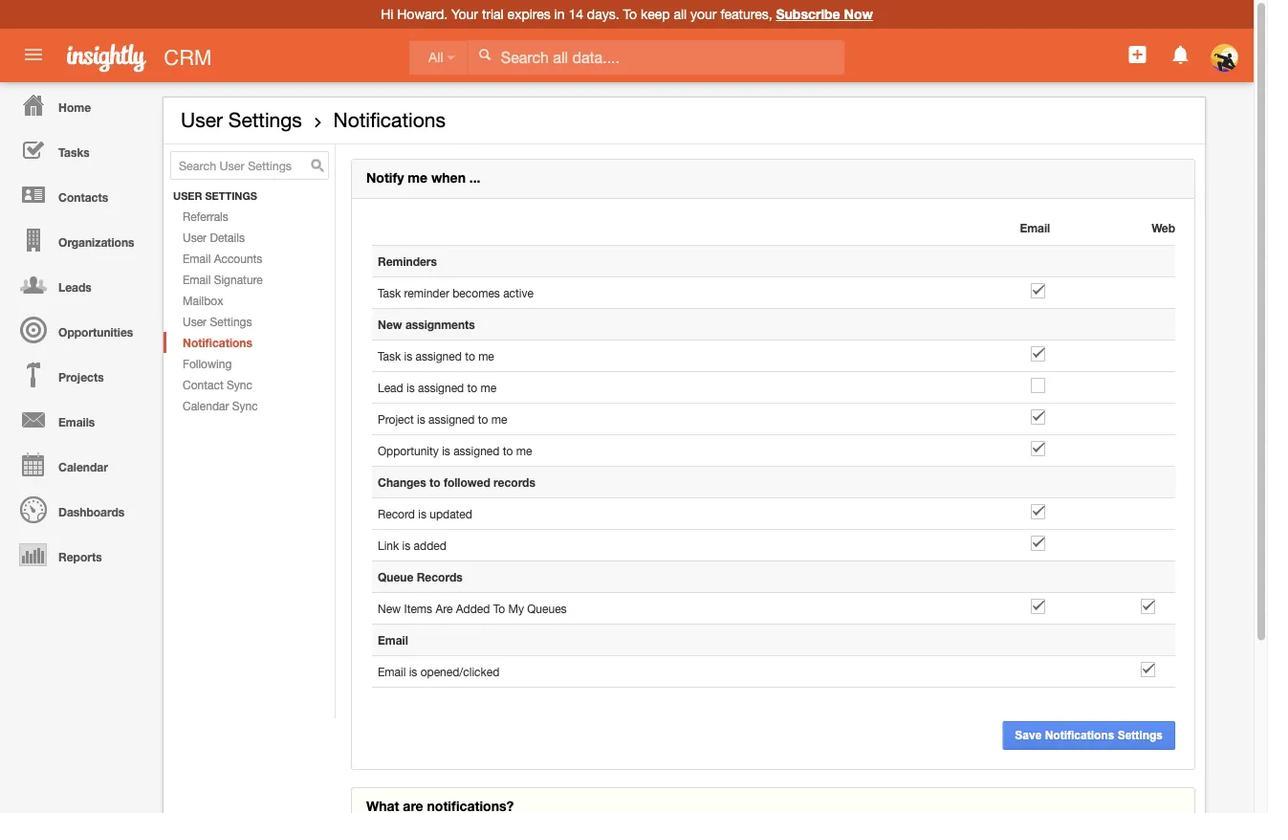Task type: describe. For each thing, give the bounding box(es) containing it.
task reminder becomes active
[[378, 286, 534, 300]]

opportunity is assigned to me
[[378, 444, 532, 457]]

records
[[417, 570, 463, 584]]

tasks
[[58, 145, 90, 159]]

lead is assigned to me
[[378, 381, 497, 394]]

are
[[436, 602, 453, 615]]

hi howard. your trial expires in 14 days. to keep all your features, subscribe now
[[381, 6, 873, 22]]

user details link
[[164, 227, 335, 248]]

record
[[378, 507, 415, 521]]

new for new assignments
[[378, 318, 402, 331]]

reminders
[[378, 255, 437, 268]]

task for task reminder becomes active
[[378, 286, 401, 300]]

14
[[569, 6, 584, 22]]

queue records
[[378, 570, 463, 584]]

is for opportunity
[[442, 444, 450, 457]]

when
[[431, 170, 466, 186]]

1 vertical spatial calendar
[[58, 460, 108, 474]]

contacts link
[[5, 172, 153, 217]]

is for link
[[402, 539, 411, 552]]

organizations
[[58, 235, 134, 249]]

0 vertical spatial notifications link
[[333, 108, 446, 132]]

subscribe now link
[[776, 6, 873, 22]]

1 vertical spatial user settings link
[[164, 311, 335, 332]]

subscribe
[[776, 6, 841, 22]]

project is assigned to me
[[378, 412, 507, 426]]

howard.
[[397, 6, 448, 22]]

0 vertical spatial settings
[[228, 108, 302, 132]]

new assignments
[[378, 318, 475, 331]]

now
[[844, 6, 873, 22]]

records
[[494, 476, 536, 489]]

me for task is assigned to me
[[479, 349, 494, 363]]

email signature link
[[164, 269, 335, 290]]

organizations link
[[5, 217, 153, 262]]

changes to followed records
[[378, 476, 536, 489]]

leads link
[[5, 262, 153, 307]]

active
[[503, 286, 534, 300]]

Search all data.... text field
[[468, 40, 845, 75]]

me for opportunity is assigned to me
[[516, 444, 532, 457]]

following
[[183, 357, 232, 370]]

reports link
[[5, 532, 153, 577]]

is for lead
[[407, 381, 415, 394]]

reports
[[58, 550, 102, 564]]

notifications inside user settings referrals user details email accounts email signature mailbox user settings notifications following contact sync calendar sync
[[183, 336, 252, 349]]

calendar sync link
[[164, 395, 335, 416]]

user
[[173, 190, 202, 202]]

queue
[[378, 570, 414, 584]]

your
[[452, 6, 478, 22]]

contact sync link
[[164, 374, 335, 395]]

to left followed
[[430, 476, 441, 489]]

mailbox
[[183, 294, 223, 307]]

link is added
[[378, 539, 447, 552]]

web
[[1152, 221, 1176, 234]]

white image
[[478, 48, 492, 61]]

your
[[691, 6, 717, 22]]

followed
[[444, 476, 491, 489]]

projects link
[[5, 352, 153, 397]]

in
[[555, 6, 565, 22]]

assignments
[[406, 318, 475, 331]]

following link
[[164, 353, 335, 374]]

all
[[674, 6, 687, 22]]

0 vertical spatial user settings link
[[181, 108, 302, 132]]

reminder
[[404, 286, 450, 300]]

me for project is assigned to me
[[491, 412, 507, 426]]

notify me when ...
[[366, 170, 481, 186]]

settings inside user settings referrals user details email accounts email signature mailbox user settings notifications following contact sync calendar sync
[[210, 315, 252, 328]]

updated
[[430, 507, 473, 521]]

to for task is assigned to me
[[465, 349, 475, 363]]

1 vertical spatial notifications link
[[164, 332, 335, 353]]

keep
[[641, 6, 670, 22]]

mailbox link
[[164, 290, 335, 311]]

tasks link
[[5, 127, 153, 172]]

project
[[378, 412, 414, 426]]

all link
[[410, 41, 467, 75]]

days.
[[587, 6, 620, 22]]

0 vertical spatial sync
[[227, 378, 253, 391]]

navigation containing home
[[0, 82, 153, 577]]

leads
[[58, 280, 92, 294]]

assigned for task
[[416, 349, 462, 363]]

user settings referrals user details email accounts email signature mailbox user settings notifications following contact sync calendar sync
[[173, 190, 263, 412]]

referrals
[[183, 210, 228, 223]]

emails
[[58, 415, 95, 429]]



Task type: locate. For each thing, give the bounding box(es) containing it.
task for task is assigned to me
[[378, 349, 401, 363]]

accounts
[[214, 252, 263, 265]]

new items are added to my queues
[[378, 602, 567, 615]]

assigned up project is assigned to me
[[418, 381, 464, 394]]

settings
[[205, 190, 257, 202]]

dashboards link
[[5, 487, 153, 532]]

0 vertical spatial user
[[181, 108, 223, 132]]

Search User Settings text field
[[170, 151, 329, 180]]

items
[[404, 602, 433, 615]]

calendar
[[183, 399, 229, 412], [58, 460, 108, 474]]

save notifications settings button
[[1003, 721, 1176, 750]]

is down project is assigned to me
[[442, 444, 450, 457]]

home
[[58, 100, 91, 114]]

assigned for lead
[[418, 381, 464, 394]]

1 vertical spatial user
[[183, 231, 207, 244]]

details
[[210, 231, 245, 244]]

navigation
[[0, 82, 153, 577]]

settings
[[228, 108, 302, 132], [210, 315, 252, 328], [1118, 729, 1163, 742]]

opportunities
[[58, 325, 133, 339]]

calendar up dashboards "link"
[[58, 460, 108, 474]]

0 vertical spatial to
[[623, 6, 637, 22]]

to for lead is assigned to me
[[467, 381, 478, 394]]

save notifications settings
[[1015, 729, 1163, 742]]

1 vertical spatial settings
[[210, 315, 252, 328]]

me up records
[[516, 444, 532, 457]]

calendar inside user settings referrals user details email accounts email signature mailbox user settings notifications following contact sync calendar sync
[[183, 399, 229, 412]]

projects
[[58, 370, 104, 384]]

user
[[181, 108, 223, 132], [183, 231, 207, 244], [183, 315, 207, 328]]

0 horizontal spatial calendar
[[58, 460, 108, 474]]

email
[[1020, 221, 1051, 234], [183, 252, 211, 265], [183, 273, 211, 286], [378, 633, 408, 647], [378, 665, 406, 678]]

sync
[[227, 378, 253, 391], [232, 399, 258, 412]]

to down assignments
[[465, 349, 475, 363]]

queues
[[527, 602, 567, 615]]

is left opened/clicked at the left
[[409, 665, 417, 678]]

home link
[[5, 82, 153, 127]]

opportunity
[[378, 444, 439, 457]]

is for project
[[417, 412, 426, 426]]

1 horizontal spatial notifications
[[333, 108, 446, 132]]

added
[[414, 539, 447, 552]]

notifications inside button
[[1045, 729, 1115, 742]]

None checkbox
[[1032, 346, 1046, 362], [1032, 504, 1046, 520], [1032, 536, 1046, 551], [1032, 599, 1046, 614], [1032, 346, 1046, 362], [1032, 504, 1046, 520], [1032, 536, 1046, 551], [1032, 599, 1046, 614]]

1 horizontal spatial to
[[623, 6, 637, 22]]

1 vertical spatial new
[[378, 602, 401, 615]]

1 vertical spatial notifications
[[183, 336, 252, 349]]

emails link
[[5, 397, 153, 442]]

to
[[465, 349, 475, 363], [467, 381, 478, 394], [478, 412, 488, 426], [503, 444, 513, 457], [430, 476, 441, 489]]

calendar link
[[5, 442, 153, 487]]

to
[[623, 6, 637, 22], [493, 602, 505, 615]]

me for lead is assigned to me
[[481, 381, 497, 394]]

changes
[[378, 476, 426, 489]]

me up project is assigned to me
[[481, 381, 497, 394]]

2 vertical spatial user
[[183, 315, 207, 328]]

notifications up 'following'
[[183, 336, 252, 349]]

2 vertical spatial notifications
[[1045, 729, 1115, 742]]

0 vertical spatial notifications
[[333, 108, 446, 132]]

2 task from the top
[[378, 349, 401, 363]]

task up lead
[[378, 349, 401, 363]]

save
[[1015, 729, 1042, 742]]

becomes
[[453, 286, 500, 300]]

task is assigned to me
[[378, 349, 494, 363]]

1 new from the top
[[378, 318, 402, 331]]

0 vertical spatial new
[[378, 318, 402, 331]]

notify
[[366, 170, 404, 186]]

new left items
[[378, 602, 401, 615]]

record is updated
[[378, 507, 473, 521]]

to left my
[[493, 602, 505, 615]]

assigned up opportunity is assigned to me
[[429, 412, 475, 426]]

is right record
[[418, 507, 427, 521]]

user down mailbox on the top left
[[183, 315, 207, 328]]

features,
[[721, 6, 773, 22]]

crm
[[164, 45, 212, 69]]

notifications image
[[1170, 43, 1193, 66]]

assigned for opportunity
[[454, 444, 500, 457]]

0 vertical spatial task
[[378, 286, 401, 300]]

new
[[378, 318, 402, 331], [378, 602, 401, 615]]

to up records
[[503, 444, 513, 457]]

to up project is assigned to me
[[467, 381, 478, 394]]

hi
[[381, 6, 394, 22]]

my
[[509, 602, 524, 615]]

1 horizontal spatial calendar
[[183, 399, 229, 412]]

is right lead
[[407, 381, 415, 394]]

1 task from the top
[[378, 286, 401, 300]]

user down referrals
[[183, 231, 207, 244]]

contact
[[183, 378, 224, 391]]

contacts
[[58, 190, 108, 204]]

notifications right save
[[1045, 729, 1115, 742]]

notifications link down mailbox link in the left top of the page
[[164, 332, 335, 353]]

2 horizontal spatial notifications
[[1045, 729, 1115, 742]]

user down crm
[[181, 108, 223, 132]]

to for project is assigned to me
[[478, 412, 488, 426]]

all
[[429, 50, 444, 65]]

referrals link
[[164, 206, 335, 227]]

me left the 'when'
[[408, 170, 428, 186]]

assigned for project
[[429, 412, 475, 426]]

is for record
[[418, 507, 427, 521]]

me up lead is assigned to me
[[479, 349, 494, 363]]

user settings link
[[181, 108, 302, 132], [164, 311, 335, 332]]

2 new from the top
[[378, 602, 401, 615]]

assigned up lead is assigned to me
[[416, 349, 462, 363]]

is down new assignments
[[404, 349, 413, 363]]

sync up calendar sync link
[[227, 378, 253, 391]]

None checkbox
[[1032, 283, 1046, 299], [1032, 378, 1046, 393], [1032, 410, 1046, 425], [1032, 441, 1046, 456], [1141, 599, 1156, 614], [1141, 662, 1156, 677], [1032, 283, 1046, 299], [1032, 378, 1046, 393], [1032, 410, 1046, 425], [1032, 441, 1046, 456], [1141, 599, 1156, 614], [1141, 662, 1156, 677]]

is for task
[[404, 349, 413, 363]]

1 vertical spatial sync
[[232, 399, 258, 412]]

opportunities link
[[5, 307, 153, 352]]

trial
[[482, 6, 504, 22]]

signature
[[214, 273, 263, 286]]

0 horizontal spatial notifications
[[183, 336, 252, 349]]

me up opportunity is assigned to me
[[491, 412, 507, 426]]

is right project
[[417, 412, 426, 426]]

1 vertical spatial to
[[493, 602, 505, 615]]

is for email
[[409, 665, 417, 678]]

to for opportunity is assigned to me
[[503, 444, 513, 457]]

notifications link
[[333, 108, 446, 132], [164, 332, 335, 353]]

0 vertical spatial calendar
[[183, 399, 229, 412]]

new for new items are added to my queues
[[378, 602, 401, 615]]

task down the reminders
[[378, 286, 401, 300]]

notifications up notify
[[333, 108, 446, 132]]

user settings link down the email signature link
[[164, 311, 335, 332]]

dashboards
[[58, 505, 125, 519]]

assigned up followed
[[454, 444, 500, 457]]

to left keep
[[623, 6, 637, 22]]

link
[[378, 539, 399, 552]]

settings inside button
[[1118, 729, 1163, 742]]

added
[[456, 602, 490, 615]]

lead
[[378, 381, 403, 394]]

to up opportunity is assigned to me
[[478, 412, 488, 426]]

sync down contact sync link
[[232, 399, 258, 412]]

user settings link up search user settings text box
[[181, 108, 302, 132]]

calendar down contact
[[183, 399, 229, 412]]

email is opened/clicked
[[378, 665, 500, 678]]

expires
[[508, 6, 551, 22]]

user settings
[[181, 108, 302, 132]]

opened/clicked
[[421, 665, 500, 678]]

0 horizontal spatial to
[[493, 602, 505, 615]]

2 vertical spatial settings
[[1118, 729, 1163, 742]]

notifications link up notify
[[333, 108, 446, 132]]

is
[[404, 349, 413, 363], [407, 381, 415, 394], [417, 412, 426, 426], [442, 444, 450, 457], [418, 507, 427, 521], [402, 539, 411, 552], [409, 665, 417, 678]]

1 vertical spatial task
[[378, 349, 401, 363]]

new left assignments
[[378, 318, 402, 331]]

email accounts link
[[164, 248, 335, 269]]

me
[[408, 170, 428, 186], [479, 349, 494, 363], [481, 381, 497, 394], [491, 412, 507, 426], [516, 444, 532, 457]]

...
[[470, 170, 481, 186]]

is right the link
[[402, 539, 411, 552]]

notifications
[[333, 108, 446, 132], [183, 336, 252, 349], [1045, 729, 1115, 742]]



Task type: vqa. For each thing, say whether or not it's contained in the screenshot.
the "days." in the left top of the page
yes



